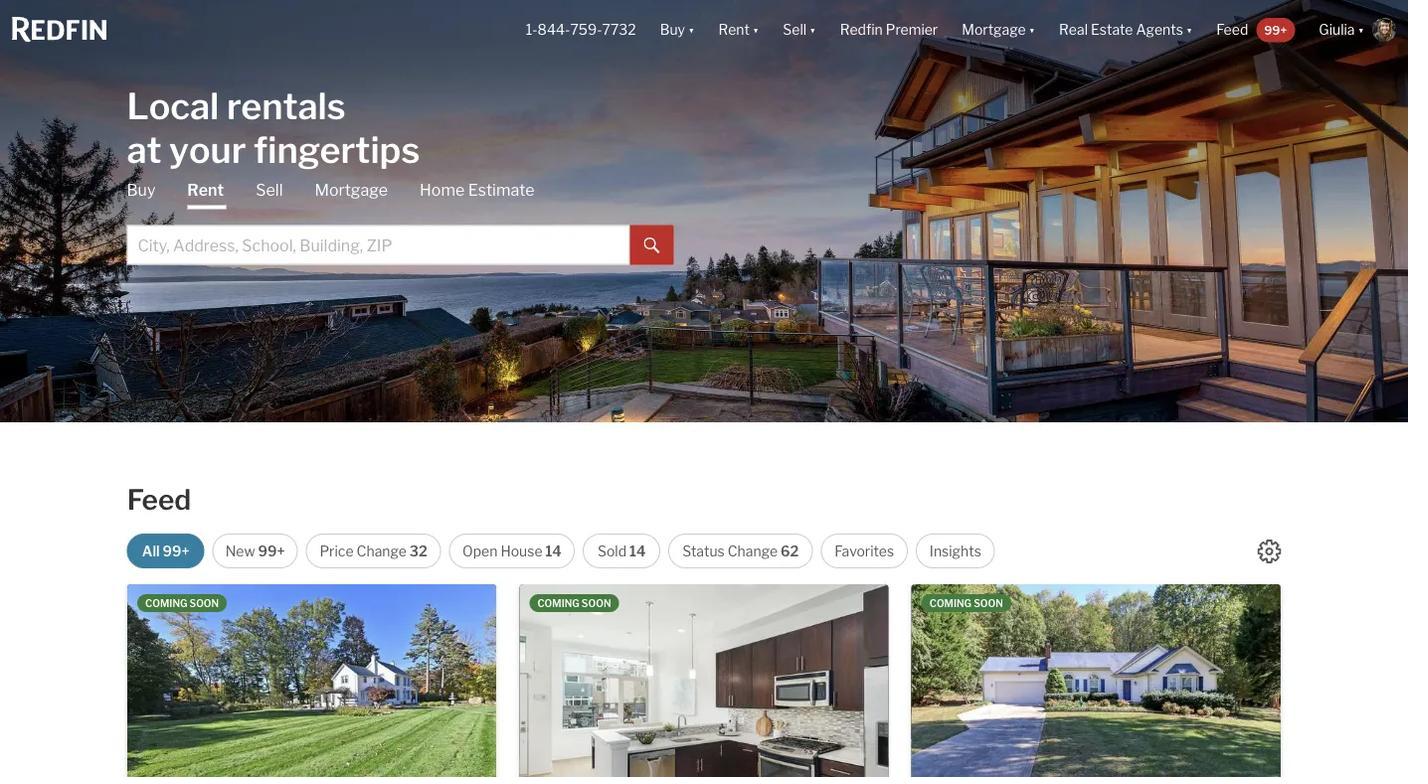 Task type: describe. For each thing, give the bounding box(es) containing it.
Price Change radio
[[306, 534, 441, 569]]

City, Address, School, Building, ZIP search field
[[127, 225, 630, 265]]

Favorites radio
[[821, 534, 908, 569]]

2 horizontal spatial 99+
[[1264, 23, 1287, 37]]

32
[[410, 543, 428, 560]]

▾ for giulia ▾
[[1358, 21, 1364, 38]]

your
[[169, 128, 246, 172]]

premier
[[886, 21, 938, 38]]

sell ▾
[[783, 21, 816, 38]]

mortgage ▾
[[962, 21, 1035, 38]]

Sold radio
[[583, 534, 661, 569]]

99+ for all 99+
[[163, 543, 189, 560]]

rent link
[[187, 180, 224, 209]]

▾ for mortgage ▾
[[1029, 21, 1035, 38]]

Status Change radio
[[668, 534, 813, 569]]

1 coming from the left
[[145, 598, 187, 610]]

All radio
[[127, 534, 205, 569]]

mortgage for mortgage
[[315, 181, 388, 200]]

1 vertical spatial feed
[[127, 483, 191, 517]]

1 horizontal spatial feed
[[1217, 21, 1248, 38]]

sold
[[598, 543, 627, 560]]

Open House radio
[[449, 534, 575, 569]]

new 99+
[[226, 543, 285, 560]]

home estimate
[[420, 181, 534, 200]]

insights
[[930, 543, 981, 560]]

change for 32
[[357, 543, 407, 560]]

2 photo of 123 pomona rd, pomona, ny 10970 image from the left
[[496, 585, 865, 778]]

all 99+
[[142, 543, 189, 560]]

tab list containing buy
[[127, 180, 674, 265]]

buy for buy ▾
[[660, 21, 685, 38]]

buy ▾ button
[[648, 0, 707, 60]]

rent ▾ button
[[718, 0, 759, 60]]

sell for sell
[[256, 181, 283, 200]]

1 soon from the left
[[189, 598, 219, 610]]

real estate agents ▾
[[1059, 21, 1193, 38]]

fingertips
[[254, 128, 420, 172]]

mortgage for mortgage ▾
[[962, 21, 1026, 38]]

redfin
[[840, 21, 883, 38]]

buy link
[[127, 180, 156, 201]]

buy ▾ button
[[660, 0, 695, 60]]

price
[[320, 543, 354, 560]]

2 coming soon from the left
[[537, 598, 611, 610]]

option group containing all
[[127, 534, 995, 569]]

home
[[420, 181, 465, 200]]

1 photo of 1133 n hope st #17, philadelphia, pa 19123 image from the left
[[520, 585, 889, 778]]

real estate agents ▾ button
[[1047, 0, 1205, 60]]

mortgage ▾ button
[[950, 0, 1047, 60]]

sell ▾ button
[[783, 0, 816, 60]]

rentals
[[227, 84, 346, 128]]

status
[[683, 543, 725, 560]]

rent for rent
[[187, 181, 224, 200]]

1 photo of 123 pomona rd, pomona, ny 10970 image from the left
[[127, 585, 496, 778]]

3 soon from the left
[[974, 598, 1003, 610]]

2 photo of 12429 bentcreek ln, matthews, nc 28105 image from the left
[[1281, 585, 1408, 778]]

sell ▾ button
[[771, 0, 828, 60]]

all
[[142, 543, 160, 560]]

▾ for sell ▾
[[810, 21, 816, 38]]



Task type: vqa. For each thing, say whether or not it's contained in the screenshot.
costs. inside the "REDFIN CONCIERGE SERVICE BOOSTS YOUR HOME'S APPEAL WITH A PROFESSIONALLY MANAGED DESIGN PLAN AND NO UPFRONT COSTS."
no



Task type: locate. For each thing, give the bounding box(es) containing it.
99+ right new on the bottom left of the page
[[258, 543, 285, 560]]

coming down house
[[537, 598, 580, 610]]

agents
[[1136, 21, 1183, 38]]

▾ inside rent ▾ dropdown button
[[753, 21, 759, 38]]

mortgage link
[[315, 180, 388, 201]]

▾ right agents
[[1186, 21, 1193, 38]]

coming down all option
[[145, 598, 187, 610]]

▾ for buy ▾
[[688, 21, 695, 38]]

1-844-759-7732 link
[[526, 21, 636, 38]]

1 photo of 12429 bentcreek ln, matthews, nc 28105 image from the left
[[912, 585, 1281, 778]]

estimate
[[468, 181, 534, 200]]

buy ▾
[[660, 21, 695, 38]]

99+ inside all option
[[163, 543, 189, 560]]

tab list
[[127, 180, 674, 265]]

99+ left giulia
[[1264, 23, 1287, 37]]

▾ inside real estate agents ▾ link
[[1186, 21, 1193, 38]]

buy inside dropdown button
[[660, 21, 685, 38]]

feed right agents
[[1217, 21, 1248, 38]]

rent right buy ▾ at top left
[[718, 21, 750, 38]]

mortgage inside tab list
[[315, 181, 388, 200]]

3 ▾ from the left
[[810, 21, 816, 38]]

3 coming soon from the left
[[930, 598, 1003, 610]]

home estimate link
[[420, 180, 534, 201]]

1-
[[526, 21, 538, 38]]

1 horizontal spatial change
[[728, 543, 778, 560]]

at
[[127, 128, 162, 172]]

1 horizontal spatial 99+
[[258, 543, 285, 560]]

option group
[[127, 534, 995, 569]]

soon
[[189, 598, 219, 610], [582, 598, 611, 610], [974, 598, 1003, 610]]

0 horizontal spatial change
[[357, 543, 407, 560]]

1 horizontal spatial coming
[[537, 598, 580, 610]]

1 horizontal spatial buy
[[660, 21, 685, 38]]

giulia ▾
[[1319, 21, 1364, 38]]

0 vertical spatial feed
[[1217, 21, 1248, 38]]

buy
[[660, 21, 685, 38], [127, 181, 156, 200]]

5 ▾ from the left
[[1186, 21, 1193, 38]]

14 inside open house option
[[545, 543, 562, 560]]

soon down all option
[[189, 598, 219, 610]]

mortgage left real
[[962, 21, 1026, 38]]

coming
[[145, 598, 187, 610], [537, 598, 580, 610], [930, 598, 972, 610]]

rent ▾ button
[[707, 0, 771, 60]]

▾ inside mortgage ▾ dropdown button
[[1029, 21, 1035, 38]]

0 horizontal spatial sell
[[256, 181, 283, 200]]

4 ▾ from the left
[[1029, 21, 1035, 38]]

▾ inside buy ▾ dropdown button
[[688, 21, 695, 38]]

coming down the insights
[[930, 598, 972, 610]]

99+ inside new radio
[[258, 543, 285, 560]]

▾ left rent ▾
[[688, 21, 695, 38]]

user photo image
[[1372, 18, 1396, 42]]

0 vertical spatial mortgage
[[962, 21, 1026, 38]]

1 14 from the left
[[545, 543, 562, 560]]

sell inside dropdown button
[[783, 21, 807, 38]]

rent inside rent ▾ dropdown button
[[718, 21, 750, 38]]

2 coming from the left
[[537, 598, 580, 610]]

1 change from the left
[[357, 543, 407, 560]]

2 14 from the left
[[630, 543, 646, 560]]

▾ left sell ▾
[[753, 21, 759, 38]]

rent
[[718, 21, 750, 38], [187, 181, 224, 200]]

soon down the insights
[[974, 598, 1003, 610]]

new
[[226, 543, 255, 560]]

6 ▾ from the left
[[1358, 21, 1364, 38]]

99+
[[1264, 23, 1287, 37], [163, 543, 189, 560], [258, 543, 285, 560]]

sell right rent ▾
[[783, 21, 807, 38]]

redfin premier
[[840, 21, 938, 38]]

0 horizontal spatial soon
[[189, 598, 219, 610]]

local rentals at your fingertips
[[127, 84, 420, 172]]

0 horizontal spatial coming
[[145, 598, 187, 610]]

submit search image
[[644, 238, 660, 254]]

1 horizontal spatial soon
[[582, 598, 611, 610]]

real
[[1059, 21, 1088, 38]]

real estate agents ▾ link
[[1059, 0, 1193, 60]]

mortgage ▾ button
[[962, 0, 1035, 60]]

sell link
[[256, 180, 283, 201]]

759-
[[570, 21, 602, 38]]

estate
[[1091, 21, 1133, 38]]

0 horizontal spatial feed
[[127, 483, 191, 517]]

change inside status change radio
[[728, 543, 778, 560]]

0 vertical spatial rent
[[718, 21, 750, 38]]

open house 14
[[462, 543, 562, 560]]

change left 62
[[728, 543, 778, 560]]

1 ▾ from the left
[[688, 21, 695, 38]]

0 vertical spatial sell
[[783, 21, 807, 38]]

sell for sell ▾
[[783, 21, 807, 38]]

change
[[357, 543, 407, 560], [728, 543, 778, 560]]

soon down sold
[[582, 598, 611, 610]]

0 vertical spatial buy
[[660, 21, 685, 38]]

price change 32
[[320, 543, 428, 560]]

mortgage down fingertips
[[315, 181, 388, 200]]

7732
[[602, 21, 636, 38]]

14 inside the sold option
[[630, 543, 646, 560]]

1 horizontal spatial sell
[[783, 21, 807, 38]]

1 horizontal spatial mortgage
[[962, 21, 1026, 38]]

1 vertical spatial sell
[[256, 181, 283, 200]]

0 horizontal spatial mortgage
[[315, 181, 388, 200]]

1 horizontal spatial coming soon
[[537, 598, 611, 610]]

14
[[545, 543, 562, 560], [630, 543, 646, 560]]

photo of 123 pomona rd, pomona, ny 10970 image
[[127, 585, 496, 778], [496, 585, 865, 778]]

local
[[127, 84, 219, 128]]

change inside price change option
[[357, 543, 407, 560]]

1 horizontal spatial 14
[[630, 543, 646, 560]]

favorites
[[835, 543, 894, 560]]

2 horizontal spatial soon
[[974, 598, 1003, 610]]

sell down local rentals at your fingertips
[[256, 181, 283, 200]]

62
[[781, 543, 799, 560]]

1 horizontal spatial rent
[[718, 21, 750, 38]]

open
[[462, 543, 498, 560]]

redfin premier button
[[828, 0, 950, 60]]

coming soon down sold
[[537, 598, 611, 610]]

New radio
[[212, 534, 298, 569]]

photo of 1133 n hope st #17, philadelphia, pa 19123 image
[[520, 585, 889, 778], [888, 585, 1258, 778]]

feed up all 99+
[[127, 483, 191, 517]]

14 right sold
[[630, 543, 646, 560]]

buy down at
[[127, 181, 156, 200]]

99+ right all
[[163, 543, 189, 560]]

buy for buy
[[127, 181, 156, 200]]

2 change from the left
[[728, 543, 778, 560]]

sell
[[783, 21, 807, 38], [256, 181, 283, 200]]

1 vertical spatial mortgage
[[315, 181, 388, 200]]

1 vertical spatial rent
[[187, 181, 224, 200]]

▾ for rent ▾
[[753, 21, 759, 38]]

rent for rent ▾
[[718, 21, 750, 38]]

▾ inside sell ▾ dropdown button
[[810, 21, 816, 38]]

▾ left real
[[1029, 21, 1035, 38]]

change for 62
[[728, 543, 778, 560]]

0 horizontal spatial coming soon
[[145, 598, 219, 610]]

feed
[[1217, 21, 1248, 38], [127, 483, 191, 517]]

1-844-759-7732
[[526, 21, 636, 38]]

coming soon down all option
[[145, 598, 219, 610]]

sell inside tab list
[[256, 181, 283, 200]]

mortgage
[[962, 21, 1026, 38], [315, 181, 388, 200]]

1 vertical spatial buy
[[127, 181, 156, 200]]

coming soon
[[145, 598, 219, 610], [537, 598, 611, 610], [930, 598, 1003, 610]]

▾
[[688, 21, 695, 38], [753, 21, 759, 38], [810, 21, 816, 38], [1029, 21, 1035, 38], [1186, 21, 1193, 38], [1358, 21, 1364, 38]]

change left 32
[[357, 543, 407, 560]]

99+ for new 99+
[[258, 543, 285, 560]]

▾ left user photo
[[1358, 21, 1364, 38]]

house
[[501, 543, 543, 560]]

844-
[[538, 21, 570, 38]]

2 ▾ from the left
[[753, 21, 759, 38]]

0 horizontal spatial buy
[[127, 181, 156, 200]]

buy right the 7732
[[660, 21, 685, 38]]

Insights radio
[[916, 534, 995, 569]]

rent down the your
[[187, 181, 224, 200]]

▾ left redfin
[[810, 21, 816, 38]]

14 right house
[[545, 543, 562, 560]]

rent inside tab list
[[187, 181, 224, 200]]

status change 62
[[683, 543, 799, 560]]

coming soon down the insights
[[930, 598, 1003, 610]]

sold 14
[[598, 543, 646, 560]]

0 horizontal spatial 99+
[[163, 543, 189, 560]]

2 soon from the left
[[582, 598, 611, 610]]

rent ▾
[[718, 21, 759, 38]]

2 horizontal spatial coming soon
[[930, 598, 1003, 610]]

0 horizontal spatial rent
[[187, 181, 224, 200]]

photo of 12429 bentcreek ln, matthews, nc 28105 image
[[912, 585, 1281, 778], [1281, 585, 1408, 778]]

1 coming soon from the left
[[145, 598, 219, 610]]

2 photo of 1133 n hope st #17, philadelphia, pa 19123 image from the left
[[888, 585, 1258, 778]]

mortgage inside mortgage ▾ dropdown button
[[962, 21, 1026, 38]]

giulia
[[1319, 21, 1355, 38]]

0 horizontal spatial 14
[[545, 543, 562, 560]]

3 coming from the left
[[930, 598, 972, 610]]

2 horizontal spatial coming
[[930, 598, 972, 610]]



